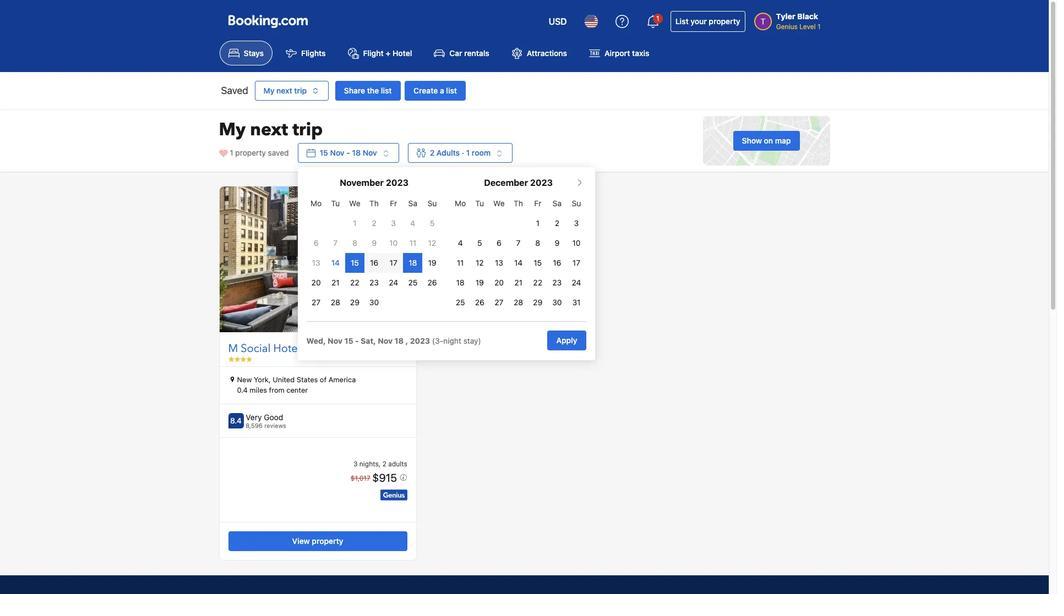 Task type: vqa. For each thing, say whether or not it's contained in the screenshot.
145 at top
no



Task type: describe. For each thing, give the bounding box(es) containing it.
scored  8.4 element
[[228, 414, 244, 429]]

1 right ·
[[466, 148, 470, 158]]

from  8,596 reviews element
[[246, 422, 286, 430]]

center
[[287, 386, 308, 395]]

flight + hotel link
[[339, 41, 421, 66]]

26 for the 26 option
[[428, 278, 437, 288]]

flights link
[[277, 41, 335, 66]]

my next trip button
[[255, 81, 329, 101]]

from
[[269, 386, 285, 395]]

17 for 17 november 2023 checkbox
[[390, 259, 398, 268]]

december
[[484, 178, 528, 188]]

10 December 2023 checkbox
[[573, 239, 581, 248]]

24 for 24 checkbox
[[389, 278, 398, 288]]

times
[[303, 342, 333, 356]]

8.4
[[230, 416, 242, 426]]

8.4 very good 8,596 reviews
[[230, 413, 286, 430]]

2 December 2023 checkbox
[[555, 219, 560, 228]]

2 adults                                           · 1 room
[[430, 148, 491, 158]]

a
[[440, 86, 444, 95]]

28 November 2023 checkbox
[[331, 298, 340, 308]]

nov right sat,
[[378, 337, 393, 346]]

20 for the 20 checkbox
[[495, 278, 504, 288]]

$1,017
[[351, 475, 371, 483]]

states
[[297, 376, 318, 384]]

7 December 2023 checkbox
[[517, 239, 521, 248]]

30 December 2023 checkbox
[[553, 298, 562, 308]]

13 November 2023 checkbox
[[312, 259, 320, 268]]

of
[[320, 376, 327, 384]]

usd
[[549, 17, 567, 26]]

(3-
[[432, 337, 444, 346]]

list your property link
[[671, 11, 746, 32]]

saved
[[221, 85, 248, 97]]

23 for 23 checkbox
[[553, 278, 562, 288]]

6 for 6 december 2023 checkbox
[[497, 239, 502, 248]]

24 for 24 option
[[572, 278, 581, 288]]

31 December 2023 checkbox
[[573, 298, 581, 308]]

18 left "19 november 2023" checkbox
[[409, 259, 417, 268]]

1 vertical spatial new
[[237, 376, 252, 384]]

good
[[264, 413, 283, 422]]

rated element
[[246, 413, 286, 423]]

nov up november on the top left
[[330, 148, 345, 158]]

0.4 miles from center
[[237, 386, 308, 395]]

18 left ,
[[395, 337, 404, 346]]

24 November 2023 checkbox
[[389, 278, 398, 288]]

18 up november on the top left
[[352, 148, 361, 158]]

6 December 2023 checkbox
[[497, 239, 502, 248]]

1 horizontal spatial -
[[355, 337, 359, 346]]

0.4
[[237, 386, 248, 395]]

list your property
[[676, 17, 741, 26]]

3 for november 2023
[[391, 219, 396, 228]]

9 November 2023 checkbox
[[372, 239, 377, 248]]

airport
[[605, 49, 630, 58]]

wed, nov 15  - sat, nov 18 , 2023 (3-night stay)
[[307, 337, 481, 346]]

3 December 2023 checkbox
[[574, 219, 579, 228]]

10 for 10 november 2023 checkbox
[[390, 239, 398, 248]]

night
[[444, 337, 462, 346]]

18 left 19 "checkbox"
[[456, 278, 465, 288]]

flight
[[363, 49, 384, 58]]

31
[[573, 298, 581, 308]]

5 for 5 november 2023 option
[[430, 219, 435, 228]]

on
[[764, 136, 773, 146]]

create
[[414, 86, 438, 95]]

4 November 2023 checkbox
[[411, 219, 416, 228]]

property for 1 property saved
[[235, 148, 266, 158]]

·
[[462, 148, 464, 158]]

car rentals link
[[425, 41, 498, 66]]

square
[[336, 342, 371, 356]]

26 for 26 december 2023 checkbox at the left
[[475, 298, 485, 308]]

car rentals
[[450, 49, 490, 58]]

nights,
[[360, 460, 381, 469]]

1 December 2023 checkbox
[[536, 219, 540, 228]]

sa for december 2023
[[553, 199, 562, 208]]

attractions
[[527, 49, 567, 58]]

23 November 2023 checkbox
[[370, 278, 379, 288]]

14 November 2023 checkbox
[[331, 259, 340, 268]]

10 for 10 december 2023 checkbox
[[573, 239, 581, 248]]

1 inside button
[[657, 14, 660, 23]]

18 November 2023 checkbox
[[409, 259, 417, 268]]

list
[[676, 17, 689, 26]]

stays link
[[220, 41, 273, 66]]

adults
[[389, 460, 408, 469]]

m
[[228, 342, 238, 356]]

15 right saved
[[320, 148, 328, 158]]

november
[[340, 178, 384, 188]]

1 November 2023 checkbox
[[353, 219, 357, 228]]

th for november
[[370, 199, 379, 208]]

15 December 2023 checkbox
[[534, 259, 542, 268]]

6 for 6 option
[[314, 239, 319, 248]]

map
[[775, 136, 791, 146]]

9 for 9 checkbox
[[372, 239, 377, 248]]

8 December 2023 checkbox
[[536, 239, 540, 248]]

next inside "my next trip" button
[[277, 86, 292, 95]]

5 for 5 december 2023 option
[[478, 239, 482, 248]]

22 December 2023 checkbox
[[533, 278, 543, 288]]

22 November 2023 checkbox
[[350, 278, 360, 288]]

tu for december
[[476, 199, 484, 208]]

7 for 7 option
[[517, 239, 521, 248]]

14 for 14 "option"
[[331, 259, 340, 268]]

12 November 2023 checkbox
[[428, 239, 436, 248]]

rentals
[[465, 49, 490, 58]]

flight + hotel
[[363, 49, 412, 58]]

show on map button
[[734, 131, 800, 151]]

14 December 2023 checkbox
[[515, 259, 523, 268]]

view
[[292, 537, 310, 546]]

0 vertical spatial 4
[[411, 219, 416, 228]]

stays
[[244, 49, 264, 58]]

booking.com online hotel reservations image
[[228, 15, 308, 28]]

4 December 2023 checkbox
[[458, 239, 463, 248]]

taxis
[[632, 49, 650, 58]]

new york, united states of america
[[237, 376, 356, 384]]

5 November 2023 checkbox
[[430, 219, 435, 228]]

york
[[400, 342, 421, 356]]

we for december 2023
[[494, 199, 505, 208]]

apply
[[557, 336, 578, 346]]

nov up november 2023
[[363, 148, 377, 158]]

tyler black genius level 1
[[777, 12, 821, 31]]

genius
[[777, 23, 798, 31]]

airport taxis
[[605, 49, 650, 58]]

2023 for november 2023
[[386, 178, 409, 188]]

room
[[472, 148, 491, 158]]

8 November 2023 checkbox
[[353, 239, 357, 248]]

view property link
[[228, 532, 408, 552]]

flights
[[301, 49, 326, 58]]

social
[[241, 342, 271, 356]]

list for create a list
[[446, 86, 457, 95]]

25 for 25 november 2023 option
[[408, 278, 418, 288]]

12 for 12 checkbox
[[476, 259, 484, 268]]

5 December 2023 checkbox
[[478, 239, 482, 248]]

25 December 2023 checkbox
[[456, 298, 465, 308]]

1 property saved
[[230, 148, 289, 158]]

3 nights, 2 adults
[[354, 460, 408, 469]]

apply button
[[548, 331, 586, 351]]

share
[[344, 86, 365, 95]]

attractions link
[[503, 41, 576, 66]]

december 2023
[[484, 178, 553, 188]]

1 vertical spatial trip
[[293, 118, 323, 142]]

show on map
[[742, 136, 791, 146]]

the
[[367, 86, 379, 95]]

27 for 27 option
[[495, 298, 504, 308]]

20 November 2023 checkbox
[[312, 278, 321, 288]]

fr for december
[[534, 199, 542, 208]]

share the list
[[344, 86, 392, 95]]

view property
[[292, 537, 344, 546]]

8 for 8 november 2023 option
[[353, 239, 357, 248]]

black
[[798, 12, 819, 21]]

usd button
[[542, 8, 574, 35]]

fr for november
[[390, 199, 397, 208]]

list for share the list
[[381, 86, 392, 95]]

1 left the 2 november 2023 checkbox
[[353, 219, 357, 228]]

1 left saved
[[230, 148, 233, 158]]



Task type: locate. For each thing, give the bounding box(es) containing it.
15 November 2023 checkbox
[[351, 259, 359, 268]]

november 2023
[[340, 178, 409, 188]]

21 right the 20 checkbox
[[515, 278, 523, 288]]

1 horizontal spatial 14
[[515, 259, 523, 268]]

28 right 27 option
[[514, 298, 523, 308]]

22 for '22' option
[[533, 278, 543, 288]]

13 for 13 checkbox
[[495, 259, 503, 268]]

17 for the 17 december 2023 'checkbox'
[[573, 259, 581, 268]]

26 December 2023 checkbox
[[475, 298, 485, 308]]

0 horizontal spatial 9
[[372, 239, 377, 248]]

24 right 23 checkbox
[[572, 278, 581, 288]]

2 21 from the left
[[515, 278, 523, 288]]

0 horizontal spatial 5
[[430, 219, 435, 228]]

21 November 2023 checkbox
[[332, 278, 340, 288]]

2023 right ,
[[410, 337, 430, 346]]

2 vertical spatial property
[[312, 537, 344, 546]]

7
[[333, 239, 338, 248], [517, 239, 521, 248]]

list inside button
[[446, 86, 457, 95]]

17 right 16 november 2023 option
[[390, 259, 398, 268]]

2 27 from the left
[[495, 298, 504, 308]]

0 horizontal spatial 10
[[390, 239, 398, 248]]

0 horizontal spatial 29
[[350, 298, 360, 308]]

my next trip down the flights "link"
[[264, 86, 307, 95]]

2 horizontal spatial 2023
[[530, 178, 553, 188]]

1 horizontal spatial 5
[[478, 239, 482, 248]]

16 for '16' option
[[553, 259, 562, 268]]

1 vertical spatial 25
[[456, 298, 465, 308]]

1 tu from the left
[[331, 199, 340, 208]]

19 left the 20 checkbox
[[476, 278, 484, 288]]

29 right 28 checkbox
[[350, 298, 360, 308]]

0 vertical spatial my
[[264, 86, 275, 95]]

6 left 7 checkbox
[[314, 239, 319, 248]]

0 horizontal spatial 14
[[331, 259, 340, 268]]

su
[[428, 199, 437, 208], [572, 199, 581, 208]]

1 horizontal spatial 17
[[573, 259, 581, 268]]

my next trip up saved
[[219, 118, 323, 142]]

5 left 6 december 2023 checkbox
[[478, 239, 482, 248]]

we down december
[[494, 199, 505, 208]]

0 horizontal spatial 19
[[428, 259, 437, 268]]

4 right '3' option
[[411, 219, 416, 228]]

0 horizontal spatial 28
[[331, 298, 340, 308]]

2 december 2023 element from the left
[[451, 194, 586, 313]]

trip down the flights "link"
[[294, 86, 307, 95]]

18
[[352, 148, 361, 158], [409, 259, 417, 268], [456, 278, 465, 288], [395, 337, 404, 346]]

9
[[372, 239, 377, 248], [555, 239, 560, 248]]

2 su from the left
[[572, 199, 581, 208]]

2 16 from the left
[[553, 259, 562, 268]]

0 vertical spatial -
[[347, 148, 350, 158]]

12 right 11 "checkbox"
[[428, 239, 436, 248]]

- left sat,
[[355, 337, 359, 346]]

19
[[428, 259, 437, 268], [476, 278, 484, 288]]

22 for 22 checkbox
[[350, 278, 360, 288]]

13 left 14 "option"
[[312, 259, 320, 268]]

27 left 28 checkbox
[[312, 298, 321, 308]]

list inside button
[[381, 86, 392, 95]]

21 for 21 checkbox
[[515, 278, 523, 288]]

next up saved
[[250, 118, 288, 142]]

2 20 from the left
[[495, 278, 504, 288]]

1 6 from the left
[[314, 239, 319, 248]]

0 horizontal spatial mo
[[311, 199, 322, 208]]

23 right '22' option
[[553, 278, 562, 288]]

1 button
[[640, 8, 666, 35]]

0 horizontal spatial 20
[[312, 278, 321, 288]]

0 horizontal spatial -
[[347, 148, 350, 158]]

th
[[370, 199, 379, 208], [514, 199, 523, 208]]

tu up 7 checkbox
[[331, 199, 340, 208]]

8 for 8 option
[[536, 239, 540, 248]]

1 horizontal spatial 12
[[476, 259, 484, 268]]

0 horizontal spatial th
[[370, 199, 379, 208]]

1 29 from the left
[[350, 298, 360, 308]]

10
[[390, 239, 398, 248], [573, 239, 581, 248]]

16 for 16 november 2023 option
[[370, 259, 379, 268]]

1 horizontal spatial my
[[264, 86, 275, 95]]

1 horizontal spatial property
[[312, 537, 344, 546]]

1
[[657, 14, 660, 23], [818, 23, 821, 31], [230, 148, 233, 158], [466, 148, 470, 158], [353, 219, 357, 228], [536, 219, 540, 228]]

2 th from the left
[[514, 199, 523, 208]]

2 30 from the left
[[553, 298, 562, 308]]

december 2023 element for november
[[307, 194, 442, 313]]

1 horizontal spatial 13
[[495, 259, 503, 268]]

1 24 from the left
[[389, 278, 398, 288]]

1 28 from the left
[[331, 298, 340, 308]]

miles
[[250, 386, 267, 395]]

8 left 9 december 2023 option
[[536, 239, 540, 248]]

mo
[[311, 199, 322, 208], [455, 199, 466, 208]]

1 vertical spatial property
[[235, 148, 266, 158]]

29 December 2023 checkbox
[[533, 298, 543, 308]]

3 left 4 option
[[391, 219, 396, 228]]

0 horizontal spatial 11
[[410, 239, 417, 248]]

0 horizontal spatial hotel
[[273, 342, 301, 356]]

1 17 from the left
[[390, 259, 398, 268]]

20
[[312, 278, 321, 288], [495, 278, 504, 288]]

we for november 2023
[[349, 199, 361, 208]]

8,596
[[246, 422, 263, 430]]

20 left "21 november 2023" checkbox
[[312, 278, 321, 288]]

your
[[691, 17, 707, 26]]

sa
[[409, 199, 418, 208], [553, 199, 562, 208]]

1 30 from the left
[[370, 298, 379, 308]]

15 left sat,
[[345, 337, 353, 346]]

my next trip
[[264, 86, 307, 95], [219, 118, 323, 142]]

9 for 9 december 2023 option
[[555, 239, 560, 248]]

1 vertical spatial 4
[[458, 239, 463, 248]]

2023 right december
[[530, 178, 553, 188]]

29 for "29 december 2023" checkbox
[[533, 298, 543, 308]]

1 left 2 checkbox
[[536, 219, 540, 228]]

1 list from the left
[[381, 86, 392, 95]]

1 14 from the left
[[331, 259, 340, 268]]

2 14 from the left
[[515, 259, 523, 268]]

tyler
[[777, 12, 796, 21]]

wed,
[[307, 337, 326, 346]]

19 for "19 november 2023" checkbox
[[428, 259, 437, 268]]

19 November 2023 checkbox
[[428, 259, 437, 268]]

property
[[709, 17, 741, 26], [235, 148, 266, 158], [312, 537, 344, 546]]

23 December 2023 checkbox
[[553, 278, 562, 288]]

1 th from the left
[[370, 199, 379, 208]]

property for view property
[[312, 537, 344, 546]]

4 left 5 december 2023 option
[[458, 239, 463, 248]]

3 right 2 checkbox
[[574, 219, 579, 228]]

14 for 14 december 2023 checkbox
[[515, 259, 523, 268]]

0 horizontal spatial 26
[[428, 278, 437, 288]]

11 for 11 "checkbox"
[[410, 239, 417, 248]]

29 right 28 december 2023 'checkbox'
[[533, 298, 543, 308]]

0 vertical spatial 11
[[410, 239, 417, 248]]

30 right 29 november 2023 option
[[370, 298, 379, 308]]

1 9 from the left
[[372, 239, 377, 248]]

9 December 2023 checkbox
[[555, 239, 560, 248]]

m social hotel times square new york
[[228, 342, 421, 356]]

hotel for +
[[393, 49, 412, 58]]

15
[[320, 148, 328, 158], [351, 259, 359, 268], [534, 259, 542, 268], [345, 337, 353, 346]]

december 2023 element for december
[[451, 194, 586, 313]]

26 left 27 option
[[475, 298, 485, 308]]

reviews
[[264, 422, 286, 430]]

tu
[[331, 199, 340, 208], [476, 199, 484, 208]]

,
[[406, 337, 408, 346]]

1 7 from the left
[[333, 239, 338, 248]]

2 28 from the left
[[514, 298, 523, 308]]

24 December 2023 checkbox
[[572, 278, 581, 288]]

th down december 2023
[[514, 199, 523, 208]]

13 for 13 'option' at the top left of the page
[[312, 259, 320, 268]]

trip down "my next trip" button
[[293, 118, 323, 142]]

su up 5 november 2023 option
[[428, 199, 437, 208]]

19 for 19 "checkbox"
[[476, 278, 484, 288]]

1 8 from the left
[[353, 239, 357, 248]]

2023 for december 2023
[[530, 178, 553, 188]]

4 stars image
[[228, 357, 252, 362]]

car
[[450, 49, 463, 58]]

0 horizontal spatial 6
[[314, 239, 319, 248]]

3 November 2023 checkbox
[[391, 219, 396, 228]]

trip inside button
[[294, 86, 307, 95]]

24 left 25 november 2023 option
[[389, 278, 398, 288]]

1 vertical spatial 19
[[476, 278, 484, 288]]

2 8 from the left
[[536, 239, 540, 248]]

0 horizontal spatial 16
[[370, 259, 379, 268]]

1 horizontal spatial 3
[[391, 219, 396, 228]]

1 vertical spatial -
[[355, 337, 359, 346]]

1 vertical spatial 12
[[476, 259, 484, 268]]

0 vertical spatial 5
[[430, 219, 435, 228]]

1 horizontal spatial december 2023 element
[[451, 194, 586, 313]]

0 horizontal spatial sa
[[409, 199, 418, 208]]

1 left list
[[657, 14, 660, 23]]

5 right 4 option
[[430, 219, 435, 228]]

1 horizontal spatial 21
[[515, 278, 523, 288]]

list right the
[[381, 86, 392, 95]]

2 November 2023 checkbox
[[372, 219, 377, 228]]

america
[[329, 376, 356, 384]]

0 vertical spatial 19
[[428, 259, 437, 268]]

3 left nights,
[[354, 460, 358, 469]]

mo up 4 option
[[455, 199, 466, 208]]

1 horizontal spatial 20
[[495, 278, 504, 288]]

21 December 2023 checkbox
[[515, 278, 523, 288]]

1 mo from the left
[[311, 199, 322, 208]]

show
[[742, 136, 762, 146]]

1 vertical spatial my
[[219, 118, 246, 142]]

th for december
[[514, 199, 523, 208]]

sat,
[[361, 337, 376, 346]]

0 horizontal spatial 23
[[370, 278, 379, 288]]

trip
[[294, 86, 307, 95], [293, 118, 323, 142]]

30 for 30 option
[[553, 298, 562, 308]]

10 November 2023 checkbox
[[390, 239, 398, 248]]

19 December 2023 checkbox
[[476, 278, 484, 288]]

1 horizontal spatial 30
[[553, 298, 562, 308]]

1 horizontal spatial su
[[572, 199, 581, 208]]

22 left 23 checkbox
[[533, 278, 543, 288]]

1 horizontal spatial 4
[[458, 239, 463, 248]]

december 2023 element
[[307, 194, 442, 313], [451, 194, 586, 313]]

12 December 2023 checkbox
[[476, 259, 484, 268]]

mo for november 2023
[[311, 199, 322, 208]]

nov
[[330, 148, 345, 158], [363, 148, 377, 158], [328, 337, 343, 346], [378, 337, 393, 346]]

22 left '23 november 2023' option
[[350, 278, 360, 288]]

2 horizontal spatial 3
[[574, 219, 579, 228]]

17 right '16' option
[[573, 259, 581, 268]]

property left saved
[[235, 148, 266, 158]]

2 23 from the left
[[553, 278, 562, 288]]

fr up '3' option
[[390, 199, 397, 208]]

create a list
[[414, 86, 457, 95]]

9 left 10 december 2023 checkbox
[[555, 239, 560, 248]]

0 horizontal spatial 4
[[411, 219, 416, 228]]

0 vertical spatial 12
[[428, 239, 436, 248]]

10 left 11 "checkbox"
[[390, 239, 398, 248]]

th up the 2 november 2023 checkbox
[[370, 199, 379, 208]]

0 vertical spatial next
[[277, 86, 292, 95]]

15 nov - 18 nov
[[320, 148, 377, 158]]

21 for "21 november 2023" checkbox
[[332, 278, 340, 288]]

0 horizontal spatial 25
[[408, 278, 418, 288]]

0 horizontal spatial 13
[[312, 259, 320, 268]]

1 vertical spatial my next trip
[[219, 118, 323, 142]]

1 horizontal spatial mo
[[455, 199, 466, 208]]

27 left 28 december 2023 'checkbox'
[[495, 298, 504, 308]]

26 right 25 november 2023 option
[[428, 278, 437, 288]]

27 November 2023 checkbox
[[312, 298, 321, 308]]

2 horizontal spatial property
[[709, 17, 741, 26]]

1 23 from the left
[[370, 278, 379, 288]]

my next trip inside button
[[264, 86, 307, 95]]

0 horizontal spatial my
[[219, 118, 246, 142]]

0 horizontal spatial december 2023 element
[[307, 194, 442, 313]]

hotel inside the m social hotel times square new york link
[[273, 342, 301, 356]]

0 horizontal spatial 21
[[332, 278, 340, 288]]

0 vertical spatial hotel
[[393, 49, 412, 58]]

2 13 from the left
[[495, 259, 503, 268]]

1 20 from the left
[[312, 278, 321, 288]]

18 December 2023 checkbox
[[456, 278, 465, 288]]

25 right 24 checkbox
[[408, 278, 418, 288]]

1 10 from the left
[[390, 239, 398, 248]]

0 horizontal spatial 12
[[428, 239, 436, 248]]

1 su from the left
[[428, 199, 437, 208]]

property inside the "list your property" link
[[709, 17, 741, 26]]

29 for 29 november 2023 option
[[350, 298, 360, 308]]

0 horizontal spatial we
[[349, 199, 361, 208]]

25 left 26 december 2023 checkbox at the left
[[456, 298, 465, 308]]

2 sa from the left
[[553, 199, 562, 208]]

3 for december 2023
[[574, 219, 579, 228]]

0 horizontal spatial 24
[[389, 278, 398, 288]]

hotel right +
[[393, 49, 412, 58]]

next month image
[[573, 176, 586, 190]]

property right your
[[709, 17, 741, 26]]

7 November 2023 checkbox
[[333, 239, 338, 248]]

0 horizontal spatial 2023
[[386, 178, 409, 188]]

sa for november 2023
[[409, 199, 418, 208]]

1 horizontal spatial 16
[[553, 259, 562, 268]]

26 November 2023 checkbox
[[428, 278, 437, 288]]

list right a
[[446, 86, 457, 95]]

1 fr from the left
[[390, 199, 397, 208]]

create a list button
[[405, 81, 466, 101]]

level
[[800, 23, 816, 31]]

21
[[332, 278, 340, 288], [515, 278, 523, 288]]

0 horizontal spatial 3
[[354, 460, 358, 469]]

1 we from the left
[[349, 199, 361, 208]]

property right view
[[312, 537, 344, 546]]

1 horizontal spatial hotel
[[393, 49, 412, 58]]

1 horizontal spatial new
[[374, 342, 397, 356]]

11 November 2023 checkbox
[[410, 239, 417, 248]]

6 November 2023 checkbox
[[314, 239, 319, 248]]

2023 right november on the top left
[[386, 178, 409, 188]]

1 horizontal spatial 6
[[497, 239, 502, 248]]

property inside view property link
[[312, 537, 344, 546]]

very
[[246, 413, 262, 422]]

0 horizontal spatial 30
[[370, 298, 379, 308]]

2 mo from the left
[[455, 199, 466, 208]]

new
[[374, 342, 397, 356], [237, 376, 252, 384]]

0 horizontal spatial fr
[[390, 199, 397, 208]]

0 horizontal spatial su
[[428, 199, 437, 208]]

1 16 from the left
[[370, 259, 379, 268]]

16 right 15 option at the top left of page
[[370, 259, 379, 268]]

6 left 7 option
[[497, 239, 502, 248]]

27 December 2023 checkbox
[[495, 298, 504, 308]]

su for december 2023
[[572, 199, 581, 208]]

2 tu from the left
[[476, 199, 484, 208]]

2 we from the left
[[494, 199, 505, 208]]

my inside button
[[264, 86, 275, 95]]

york,
[[254, 376, 271, 384]]

hotel left wed,
[[273, 342, 301, 356]]

1 vertical spatial next
[[250, 118, 288, 142]]

1 inside tyler black genius level 1
[[818, 23, 821, 31]]

15 right 14 "option"
[[351, 259, 359, 268]]

1 horizontal spatial 26
[[475, 298, 485, 308]]

- up november on the top left
[[347, 148, 350, 158]]

1 horizontal spatial 8
[[536, 239, 540, 248]]

m social hotel times square new york link
[[228, 342, 421, 357]]

nov right wed,
[[328, 337, 343, 346]]

13 left 14 december 2023 checkbox
[[495, 259, 503, 268]]

2 24 from the left
[[572, 278, 581, 288]]

1 horizontal spatial 7
[[517, 239, 521, 248]]

12
[[428, 239, 436, 248], [476, 259, 484, 268]]

28 left 29 november 2023 option
[[331, 298, 340, 308]]

23
[[370, 278, 379, 288], [553, 278, 562, 288]]

2 fr from the left
[[534, 199, 542, 208]]

su up 3 checkbox
[[572, 199, 581, 208]]

11 December 2023 checkbox
[[457, 259, 464, 268]]

20 for 20 option
[[312, 278, 321, 288]]

su for november 2023
[[428, 199, 437, 208]]

1 22 from the left
[[350, 278, 360, 288]]

1 horizontal spatial tu
[[476, 199, 484, 208]]

17 November 2023 checkbox
[[390, 259, 398, 268]]

1 27 from the left
[[312, 298, 321, 308]]

1 horizontal spatial 11
[[457, 259, 464, 268]]

new up 0.4
[[237, 376, 252, 384]]

1 horizontal spatial 27
[[495, 298, 504, 308]]

10 right 9 december 2023 option
[[573, 239, 581, 248]]

16
[[370, 259, 379, 268], [553, 259, 562, 268]]

30 for 30 november 2023 checkbox
[[370, 298, 379, 308]]

2 10 from the left
[[573, 239, 581, 248]]

5
[[430, 219, 435, 228], [478, 239, 482, 248]]

17 December 2023 checkbox
[[573, 259, 581, 268]]

1 horizontal spatial 22
[[533, 278, 543, 288]]

my right saved
[[264, 86, 275, 95]]

0 horizontal spatial 27
[[312, 298, 321, 308]]

1 horizontal spatial 2023
[[410, 337, 430, 346]]

25
[[408, 278, 418, 288], [456, 298, 465, 308]]

sa up 2 checkbox
[[553, 199, 562, 208]]

26
[[428, 278, 437, 288], [475, 298, 485, 308]]

2 17 from the left
[[573, 259, 581, 268]]

next down the flights "link"
[[277, 86, 292, 95]]

16 December 2023 checkbox
[[553, 259, 562, 268]]

1 vertical spatial 5
[[478, 239, 482, 248]]

8 left 9 checkbox
[[353, 239, 357, 248]]

7 left 8 option
[[517, 239, 521, 248]]

0 horizontal spatial 8
[[353, 239, 357, 248]]

28 December 2023 checkbox
[[514, 298, 523, 308]]

mo up 6 option
[[311, 199, 322, 208]]

$915
[[373, 472, 400, 484]]

20 December 2023 checkbox
[[495, 278, 504, 288]]

airport taxis link
[[581, 41, 659, 66]]

28 for 28 checkbox
[[331, 298, 340, 308]]

13 December 2023 checkbox
[[495, 259, 503, 268]]

0 horizontal spatial list
[[381, 86, 392, 95]]

hotel for social
[[273, 342, 301, 356]]

28 for 28 december 2023 'checkbox'
[[514, 298, 523, 308]]

23 for '23 november 2023' option
[[370, 278, 379, 288]]

0 vertical spatial 26
[[428, 278, 437, 288]]

1 horizontal spatial 25
[[456, 298, 465, 308]]

sa up 4 option
[[409, 199, 418, 208]]

2 list from the left
[[446, 86, 457, 95]]

tu for november
[[331, 199, 340, 208]]

adults
[[437, 148, 460, 158]]

0 horizontal spatial property
[[235, 148, 266, 158]]

2 9 from the left
[[555, 239, 560, 248]]

tu up 5 december 2023 option
[[476, 199, 484, 208]]

1 horizontal spatial we
[[494, 199, 505, 208]]

+
[[386, 49, 391, 58]]

1 13 from the left
[[312, 259, 320, 268]]

1 21 from the left
[[332, 278, 340, 288]]

23 right 22 checkbox
[[370, 278, 379, 288]]

19 right 18 november 2023 checkbox
[[428, 259, 437, 268]]

7 for 7 checkbox
[[333, 239, 338, 248]]

8
[[353, 239, 357, 248], [536, 239, 540, 248]]

fr up 1 december 2023 checkbox on the top right of the page
[[534, 199, 542, 208]]

1 horizontal spatial list
[[446, 86, 457, 95]]

11 for 11 checkbox
[[457, 259, 464, 268]]

we up 1 november 2023 option at the left
[[349, 199, 361, 208]]

0 vertical spatial 25
[[408, 278, 418, 288]]

4
[[411, 219, 416, 228], [458, 239, 463, 248]]

25 November 2023 checkbox
[[408, 278, 418, 288]]

29 November 2023 checkbox
[[350, 298, 360, 308]]

2 29 from the left
[[533, 298, 543, 308]]

2 22 from the left
[[533, 278, 543, 288]]

saved
[[268, 148, 289, 158]]

1 right level
[[818, 23, 821, 31]]

30 November 2023 checkbox
[[370, 298, 379, 308]]

21 right 20 option
[[332, 278, 340, 288]]

united
[[273, 376, 295, 384]]

11 left 12 checkbox
[[457, 259, 464, 268]]

16 November 2023 checkbox
[[370, 259, 379, 268]]

14 left 15 option at the top left of page
[[331, 259, 340, 268]]

mo for december 2023
[[455, 199, 466, 208]]

15 right 14 december 2023 checkbox
[[534, 259, 542, 268]]

2 7 from the left
[[517, 239, 521, 248]]

2 6 from the left
[[497, 239, 502, 248]]

1 horizontal spatial th
[[514, 199, 523, 208]]

20 right 19 "checkbox"
[[495, 278, 504, 288]]

new left ,
[[374, 342, 397, 356]]

1 sa from the left
[[409, 199, 418, 208]]

1 december 2023 element from the left
[[307, 194, 442, 313]]

share the list button
[[335, 81, 401, 101]]

0 horizontal spatial 7
[[333, 239, 338, 248]]

0 vertical spatial trip
[[294, 86, 307, 95]]

1 vertical spatial 11
[[457, 259, 464, 268]]

27 for 27 checkbox
[[312, 298, 321, 308]]

12 for 12 option
[[428, 239, 436, 248]]

1 horizontal spatial 24
[[572, 278, 581, 288]]

25 for the 25 checkbox
[[456, 298, 465, 308]]

hotel inside flight + hotel link
[[393, 49, 412, 58]]

0 horizontal spatial 17
[[390, 259, 398, 268]]

stay)
[[464, 337, 481, 346]]

0 horizontal spatial tu
[[331, 199, 340, 208]]

14 left 15 checkbox
[[515, 259, 523, 268]]

11 right 10 november 2023 checkbox
[[410, 239, 417, 248]]

0 vertical spatial new
[[374, 342, 397, 356]]

3
[[391, 219, 396, 228], [574, 219, 579, 228], [354, 460, 358, 469]]

2
[[430, 148, 435, 158], [372, 219, 377, 228], [555, 219, 560, 228], [383, 460, 387, 469]]



